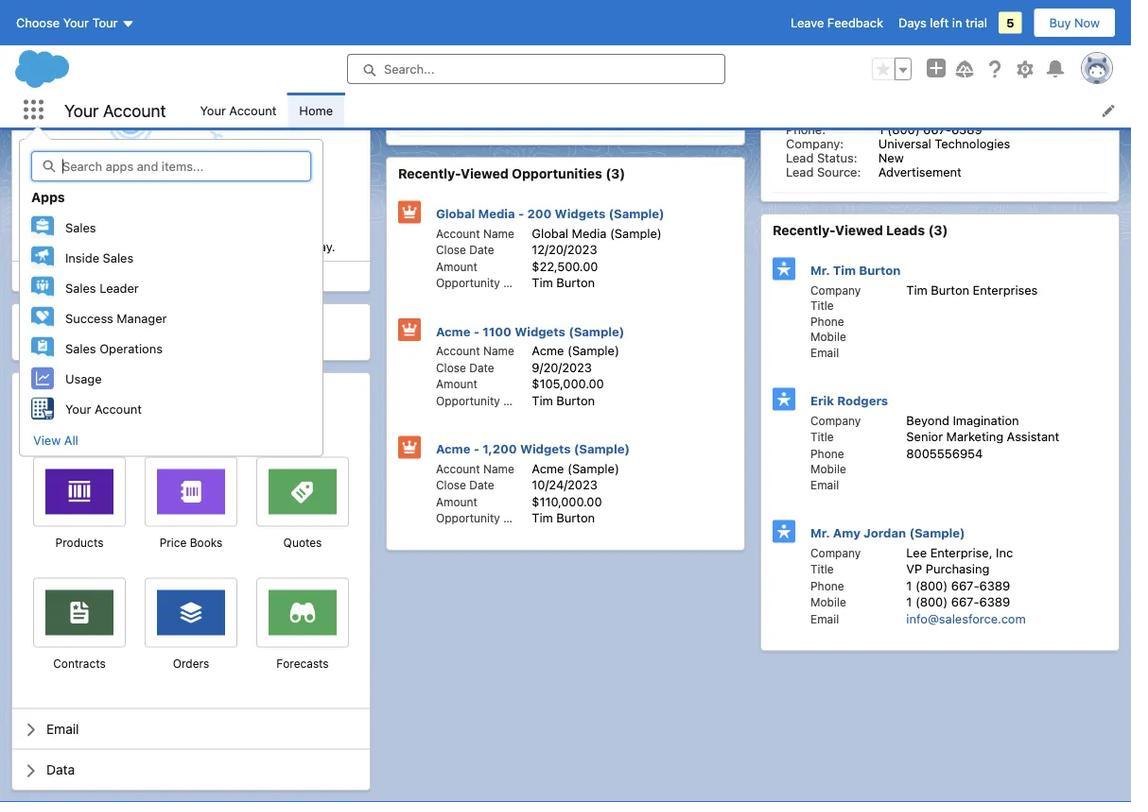 Task type: describe. For each thing, give the bounding box(es) containing it.
clear
[[196, 239, 224, 253]]

standard forecasting3 image
[[285, 590, 321, 631]]

close for $105,000.00
[[436, 361, 466, 375]]

10/24/2023
[[532, 478, 598, 492]]

manager
[[117, 311, 167, 325]]

tim for acme - 1,200 widgets (sample)
[[532, 511, 553, 525]]

Search apps and items... search field
[[31, 151, 311, 182]]

1,200
[[482, 442, 517, 456]]

a
[[158, 2, 165, 17]]

leads
[[886, 223, 925, 238]]

email:
[[786, 108, 820, 122]]

close date for acme - 1,200 widgets (sample)
[[436, 479, 494, 492]]

inside sales
[[65, 250, 134, 265]]

source: for website
[[817, 40, 861, 54]]

sales operations inside sales operations dropdown button
[[46, 386, 150, 401]]

account name for -
[[436, 227, 514, 240]]

standard contract image
[[61, 590, 97, 631]]

667- for mobile
[[951, 595, 979, 610]]

rest
[[250, 239, 272, 253]]

like
[[84, 239, 103, 253]]

(800) for phone:
[[887, 122, 920, 136]]

mr. for mr. tim burton
[[810, 263, 830, 278]]

title for erik
[[810, 431, 834, 444]]

quotes button
[[256, 535, 349, 552]]

recently- for recently-viewed opportunities (3)
[[398, 166, 461, 182]]

purchasing
[[926, 562, 990, 576]]

acme (sample) for 10/24/2023
[[532, 462, 619, 476]]

day.
[[312, 239, 335, 253]]

date:
[[447, 108, 477, 122]]

&
[[215, 322, 227, 342]]

looks
[[47, 239, 81, 253]]

sales operations link
[[20, 333, 322, 364]]

email inside mobile email
[[810, 479, 839, 492]]

667- for phone
[[951, 579, 979, 593]]

assistant
[[1007, 430, 1059, 444]]

mr. for mr. amy jordan (sample)
[[810, 526, 830, 540]]

forecasts
[[276, 658, 329, 671]]

business
[[137, 322, 211, 342]]

opportunity owner tim burton for $22,500.00
[[436, 276, 595, 290]]

of
[[275, 239, 287, 253]]

manage
[[27, 322, 92, 342]]

list containing your account
[[189, 93, 1131, 128]]

trial
[[966, 16, 987, 30]]

0 vertical spatial view all
[[168, 33, 214, 47]]

(800) for mobile
[[915, 595, 948, 610]]

price
[[159, 537, 187, 550]]

price books
[[159, 537, 223, 550]]

leave feedback
[[791, 16, 883, 30]]

view all link
[[168, 33, 214, 47]]

account name for 1,200
[[436, 462, 514, 476]]

standard quote image
[[285, 469, 321, 510]]

recently-viewed opportunities (3)
[[398, 166, 625, 182]]

tour
[[92, 16, 118, 30]]

2 lead status: from the top
[[786, 150, 857, 165]]

acme - 1,200 widgets (sample)
[[436, 442, 630, 456]]

1 horizontal spatial data
[[231, 322, 269, 342]]

books
[[190, 537, 223, 550]]

home
[[299, 103, 333, 117]]

200
[[527, 207, 552, 221]]

global media - 200 widgets (sample)
[[436, 207, 665, 221]]

senior marketing assistant
[[906, 430, 1059, 444]]

enterprise, for company
[[930, 546, 993, 560]]

burton for acme - 1,200 widgets (sample)
[[556, 511, 595, 525]]

account inside list
[[229, 103, 276, 117]]

tim for acme - 1100 widgets (sample)
[[532, 393, 553, 408]]

senior
[[906, 430, 943, 444]]

tim down leads
[[906, 283, 928, 297]]

marketing
[[946, 430, 1004, 444]]

title for mr.
[[810, 563, 834, 576]]

0 vertical spatial view
[[168, 33, 196, 47]]

sales inside sales leader link
[[65, 281, 96, 295]]

lead source: for website
[[786, 40, 861, 54]]

1 for phone:
[[878, 122, 884, 136]]

opportunity owner tim burton for $110,000.00
[[436, 511, 595, 525]]

leader
[[99, 281, 139, 295]]

advertisement
[[878, 165, 962, 179]]

success manager link
[[20, 303, 322, 333]]

sales leader link
[[20, 273, 322, 303]]

media for (sample)
[[572, 226, 607, 240]]

forecasts button
[[256, 656, 349, 673]]

0 vertical spatial your account link
[[189, 93, 288, 128]]

account name for 1100
[[436, 345, 514, 358]]

standard product2 image
[[61, 469, 97, 510]]

tim for global media - 200 widgets (sample)
[[532, 276, 553, 290]]

company: for lee enterprise, inc
[[786, 11, 844, 26]]

be
[[140, 2, 155, 17]]

choose
[[16, 16, 60, 30]]

choose your tour button
[[15, 8, 136, 38]]

recently- for recently-viewed leads (3)
[[773, 223, 835, 238]]

8005556954
[[906, 446, 983, 461]]

sales link
[[20, 212, 322, 243]]

amy
[[833, 526, 861, 540]]

back
[[292, 2, 319, 17]]

left
[[930, 16, 949, 30]]

inside
[[65, 250, 99, 265]]

your account inside apps list box
[[65, 402, 142, 416]]

phone for mr.
[[810, 580, 844, 593]]

view all button
[[32, 425, 79, 455]]

1100 for account name
[[482, 324, 512, 339]]

vp
[[906, 562, 922, 576]]

2 new from the top
[[878, 150, 904, 165]]

today's
[[24, 76, 75, 91]]

success manager
[[65, 311, 167, 325]]

inside sales link
[[20, 243, 322, 273]]

leave feedback link
[[791, 16, 883, 30]]

usage link
[[20, 364, 322, 394]]

burton for global media - 200 widgets (sample)
[[556, 276, 595, 290]]

1 horizontal spatial and
[[229, 2, 251, 17]]

(3) for recently-viewed opportunities (3)
[[605, 166, 625, 182]]

getter,
[[188, 2, 226, 17]]

email button
[[12, 710, 370, 750]]

due
[[77, 2, 98, 17]]

enterprises
[[973, 283, 1038, 297]]

info@salesforce.com link for email
[[906, 612, 1026, 626]]

burton down recently-viewed leads (3)
[[859, 263, 901, 278]]

email down amy
[[810, 613, 839, 626]]

you're
[[107, 239, 142, 253]]

widgets up 10/24/2023
[[520, 442, 571, 456]]

acme (sample) for 9/20/2023
[[532, 344, 619, 358]]

email inside title phone mobile email
[[810, 346, 839, 359]]

phone for erik
[[810, 447, 844, 461]]

go-
[[168, 2, 188, 17]]

1 mobile from the top
[[810, 331, 846, 344]]

$22,500.00
[[532, 259, 598, 273]]

today.
[[102, 2, 136, 17]]

buy
[[1049, 16, 1071, 30]]

title inside title phone mobile email
[[810, 299, 834, 313]]

usage
[[65, 371, 102, 386]]

info@salesforce.com for email
[[906, 612, 1026, 626]]

contracts button
[[33, 656, 126, 673]]

enterprise, for company:
[[902, 11, 965, 26]]

lee for company:
[[878, 11, 899, 26]]

opportunity for $22,500.00
[[436, 277, 500, 290]]

amount for acme - 1,200 widgets (sample)
[[436, 496, 478, 509]]

lee for company
[[906, 546, 927, 560]]

tim down recently-viewed leads (3)
[[833, 263, 856, 278]]

free
[[146, 239, 168, 253]]

mobile email
[[810, 463, 846, 492]]

1 lead from the top
[[786, 26, 814, 40]]

owner for $105,000.00
[[503, 394, 538, 408]]

name for 1,200
[[483, 462, 514, 476]]



Task type: vqa. For each thing, say whether or not it's contained in the screenshot.
2nd Status: from the bottom of the page
yes



Task type: locate. For each thing, give the bounding box(es) containing it.
close
[[411, 108, 444, 122], [436, 244, 466, 257], [436, 361, 466, 375], [436, 479, 466, 492]]

all down getter,
[[199, 33, 214, 47]]

1 vertical spatial (800)
[[915, 579, 948, 593]]

(800)
[[887, 122, 920, 136], [915, 579, 948, 593], [915, 595, 948, 610]]

viewed
[[461, 166, 509, 182], [835, 223, 883, 238]]

2 vertical spatial title
[[810, 563, 834, 576]]

0 vertical spatial recently-
[[398, 166, 461, 182]]

days
[[899, 16, 927, 30]]

email inside dropdown button
[[46, 722, 79, 737]]

1 vertical spatial 6389
[[979, 579, 1010, 593]]

1 vertical spatial 667-
[[951, 579, 979, 593]]

1 status: from the top
[[817, 26, 857, 40]]

6389 for phone
[[979, 579, 1010, 593]]

view all down nothing due today. be a go-getter, and check back soon.
[[168, 33, 214, 47]]

1 acme (sample) from the top
[[532, 344, 619, 358]]

0 vertical spatial 667-
[[923, 122, 951, 136]]

tim down $110,000.00
[[532, 511, 553, 525]]

mobile up amy
[[810, 463, 846, 476]]

0 vertical spatial 6389
[[951, 122, 982, 136]]

company for tim
[[810, 284, 861, 297]]

tim burton enterprises
[[906, 283, 1038, 297]]

title
[[810, 299, 834, 313], [810, 431, 834, 444], [810, 563, 834, 576]]

check
[[254, 2, 288, 17]]

title phone mobile email
[[810, 299, 846, 359]]

2 owner from the top
[[503, 394, 538, 408]]

3 opportunity owner tim burton from the top
[[436, 511, 595, 525]]

close date
[[436, 244, 494, 257], [436, 361, 494, 375], [436, 479, 494, 492]]

mobile for mobile email
[[810, 463, 846, 476]]

0 vertical spatial phone
[[810, 315, 844, 328]]

sales operations
[[65, 341, 163, 355], [46, 386, 150, 401]]

sales operations button
[[12, 374, 370, 414]]

sales up leader
[[103, 250, 134, 265]]

your account inside list
[[200, 103, 276, 117]]

media
[[478, 207, 515, 221], [572, 226, 607, 240]]

date up 1,200
[[469, 361, 494, 375]]

status: down 'phone:'
[[817, 150, 857, 165]]

burton for acme - 1100 widgets (sample)
[[556, 393, 595, 408]]

sales operations down the usage
[[46, 386, 150, 401]]

1 vertical spatial recently-
[[773, 223, 835, 238]]

and
[[229, 2, 251, 17], [172, 239, 193, 253]]

0 horizontal spatial viewed
[[461, 166, 509, 182]]

universal technologies
[[878, 136, 1010, 150]]

3 name from the top
[[483, 462, 514, 476]]

2 vertical spatial account name
[[436, 462, 514, 476]]

beyond
[[906, 413, 949, 427]]

(3) right leads
[[928, 223, 948, 238]]

1 vertical spatial account name
[[436, 345, 514, 358]]

0 vertical spatial 9/20/2023
[[504, 108, 564, 122]]

2 lead from the top
[[786, 40, 814, 54]]

2 vertical spatial 667-
[[951, 595, 979, 610]]

1 vertical spatial phone
[[810, 447, 844, 461]]

1 amount from the top
[[436, 260, 478, 273]]

2 vertical spatial amount
[[436, 496, 478, 509]]

opportunity for $110,000.00
[[436, 512, 500, 525]]

1 text default image from the top
[[24, 723, 39, 738]]

1 vertical spatial info@salesforce.com
[[906, 612, 1026, 626]]

text default image for data
[[24, 764, 39, 779]]

company: for universal technologies
[[786, 136, 844, 150]]

vp purchasing
[[906, 562, 990, 576]]

success
[[65, 311, 113, 325]]

inc for company:
[[968, 11, 985, 26]]

0 horizontal spatial media
[[478, 207, 515, 221]]

1 vertical spatial title
[[810, 431, 834, 444]]

email up amy
[[810, 479, 839, 492]]

owner down $110,000.00
[[503, 512, 538, 525]]

close date up 1,200
[[436, 361, 494, 375]]

viewed for opportunities
[[461, 166, 509, 182]]

5
[[1006, 16, 1014, 30]]

0 vertical spatial info@salesforce.com link
[[878, 108, 998, 122]]

company down erik
[[810, 414, 861, 427]]

1 vertical spatial operations
[[83, 386, 150, 401]]

1 lead status: from the top
[[786, 26, 857, 40]]

info@salesforce.com up the universal technologies
[[878, 108, 998, 122]]

0 vertical spatial lead source:
[[786, 40, 861, 54]]

2 source: from the top
[[817, 165, 861, 179]]

2 vertical spatial phone
[[810, 580, 844, 593]]

sales down the usage
[[46, 386, 79, 401]]

standard pricebook2 image
[[173, 469, 209, 510]]

source: down 'phone:'
[[817, 165, 861, 179]]

mr. tim burton
[[810, 263, 901, 278]]

1 account name from the top
[[436, 227, 514, 240]]

2 close date from the top
[[436, 361, 494, 375]]

2 mr. from the top
[[810, 526, 830, 540]]

owner up acme - 1,200 widgets (sample)
[[503, 394, 538, 408]]

days left in trial
[[899, 16, 987, 30]]

the left rest
[[228, 239, 246, 253]]

9/20/2023 down account name: acme (sample)
[[504, 108, 564, 122]]

1 vertical spatial amount
[[436, 378, 478, 391]]

buy now button
[[1033, 8, 1116, 38]]

1 vertical spatial and
[[172, 239, 193, 253]]

close date for acme - 1100 widgets (sample)
[[436, 361, 494, 375]]

sales operations inside sales operations link
[[65, 341, 163, 355]]

2 opportunity from the top
[[436, 394, 500, 408]]

company for rodgers
[[810, 414, 861, 427]]

nothing
[[28, 2, 73, 17]]

new left left
[[878, 26, 904, 40]]

erik
[[810, 394, 834, 408]]

acme - 1100 widgets (sample) for account name
[[436, 324, 624, 339]]

feedback
[[827, 16, 883, 30]]

1 vertical spatial your account link
[[20, 394, 322, 424]]

3 lead from the top
[[786, 150, 814, 165]]

0 vertical spatial sales operations
[[65, 341, 163, 355]]

burton down $22,500.00
[[556, 276, 595, 290]]

1 horizontal spatial recently-
[[773, 223, 835, 238]]

close for $22,500.00
[[436, 244, 466, 257]]

1 horizontal spatial view
[[168, 33, 196, 47]]

burton left "enterprises"
[[931, 283, 969, 297]]

view all up standard product2 'icon'
[[33, 433, 78, 447]]

phone up mobile email
[[810, 447, 844, 461]]

lead
[[786, 26, 814, 40], [786, 40, 814, 54], [786, 150, 814, 165], [786, 165, 814, 179]]

your inside popup button
[[63, 16, 89, 30]]

0 vertical spatial text default image
[[24, 723, 39, 738]]

date for 1100
[[469, 361, 494, 375]]

1 vertical spatial mr.
[[810, 526, 830, 540]]

3 title from the top
[[810, 563, 834, 576]]

1 vertical spatial owner
[[503, 394, 538, 408]]

sales up like
[[65, 220, 96, 234]]

0 vertical spatial account name
[[436, 227, 514, 240]]

1 vertical spatial company:
[[786, 136, 844, 150]]

title down mr. tim burton
[[810, 299, 834, 313]]

opportunities
[[512, 166, 602, 182]]

sales inside inside sales link
[[103, 250, 134, 265]]

the right of
[[290, 239, 309, 253]]

3 owner from the top
[[503, 512, 538, 525]]

3 date from the top
[[469, 479, 494, 492]]

tim down $22,500.00
[[532, 276, 553, 290]]

opportunity owner tim burton down $22,500.00
[[436, 276, 595, 290]]

text default image
[[24, 723, 39, 738], [24, 764, 39, 779]]

lee enterprise, inc for company
[[906, 546, 1013, 560]]

0 vertical spatial mr.
[[810, 263, 830, 278]]

operations down the usage
[[83, 386, 150, 401]]

recently- down close date:
[[398, 166, 461, 182]]

0 vertical spatial owner
[[503, 277, 538, 290]]

acme - 1100 widgets (sample) up account name: acme (sample)
[[411, 56, 638, 74]]

1 vertical spatial mobile
[[810, 463, 846, 476]]

global for global media (sample)
[[532, 226, 568, 240]]

viewed down "date:"
[[461, 166, 509, 182]]

0 vertical spatial enterprise,
[[902, 11, 965, 26]]

1 vertical spatial acme (sample)
[[532, 462, 619, 476]]

1 (800) 667-6389 for phone:
[[878, 122, 982, 136]]

global for global media - 200 widgets (sample)
[[436, 207, 475, 221]]

1 for phone
[[906, 579, 912, 593]]

2 vertical spatial date
[[469, 479, 494, 492]]

global down recently-viewed opportunities (3)
[[436, 207, 475, 221]]

your account left home link
[[200, 103, 276, 117]]

1 opportunity from the top
[[436, 277, 500, 290]]

search...
[[384, 62, 435, 76]]

1 vertical spatial 9/20/2023
[[532, 360, 592, 375]]

text default image inside data dropdown button
[[24, 764, 39, 779]]

recently-viewed leads (3)
[[773, 223, 948, 238]]

0 vertical spatial lee
[[878, 11, 899, 26]]

sales up the usage
[[65, 341, 96, 355]]

acme - 1100 widgets (sample) for account name:
[[411, 56, 638, 74]]

0 horizontal spatial and
[[172, 239, 193, 253]]

1 vertical spatial opportunity owner tim burton
[[436, 393, 595, 408]]

source: for advertisement
[[817, 165, 861, 179]]

close for $110,000.00
[[436, 479, 466, 492]]

view all
[[168, 33, 214, 47], [33, 433, 78, 447]]

widgets up $105,000.00
[[515, 324, 565, 339]]

1100 for account name:
[[467, 56, 502, 74]]

choose your tour
[[16, 16, 118, 30]]

phone inside title phone mobile email
[[810, 315, 844, 328]]

2 title from the top
[[810, 431, 834, 444]]

2 vertical spatial 1
[[906, 595, 912, 610]]

title down amy
[[810, 563, 834, 576]]

your account down the usage
[[65, 402, 142, 416]]

view all inside popup button
[[33, 433, 78, 447]]

title down erik
[[810, 431, 834, 444]]

opportunity owner tim burton for $105,000.00
[[436, 393, 595, 408]]

opportunity owner tim burton down $110,000.00
[[436, 511, 595, 525]]

2 vertical spatial mobile
[[810, 596, 846, 610]]

mr. amy jordan (sample)
[[810, 526, 965, 540]]

1 phone from the top
[[810, 315, 844, 328]]

acme - 1100 widgets (sample)
[[411, 56, 638, 74], [436, 324, 624, 339]]

mobile up erik
[[810, 331, 846, 344]]

1 close date from the top
[[436, 244, 494, 257]]

lead source:
[[786, 40, 861, 54], [786, 165, 861, 179]]

owner
[[503, 277, 538, 290], [503, 394, 538, 408], [503, 512, 538, 525]]

technologies
[[935, 136, 1010, 150]]

enterprise, up purchasing
[[930, 546, 993, 560]]

2 account name from the top
[[436, 345, 514, 358]]

source: down the "leave feedback" link
[[817, 40, 861, 54]]

(3) for recently-viewed leads (3)
[[928, 223, 948, 238]]

name for -
[[483, 227, 514, 240]]

acme
[[411, 56, 453, 74], [504, 79, 536, 94], [436, 324, 470, 339], [532, 344, 564, 358], [436, 442, 470, 456], [532, 462, 564, 476]]

2 company: from the top
[[786, 136, 844, 150]]

1 horizontal spatial lee
[[906, 546, 927, 560]]

close date down 1,200
[[436, 479, 494, 492]]

close date down recently-viewed opportunities (3)
[[436, 244, 494, 257]]

1 name from the top
[[483, 227, 514, 240]]

soon.
[[323, 2, 354, 17]]

6389 for mobile
[[979, 595, 1010, 610]]

1 opportunity owner tim burton from the top
[[436, 276, 595, 290]]

0 vertical spatial all
[[199, 33, 214, 47]]

1 vertical spatial view all
[[33, 433, 78, 447]]

1 vertical spatial text default image
[[24, 764, 39, 779]]

imagination
[[953, 413, 1019, 427]]

2 amount from the top
[[436, 378, 478, 391]]

name:
[[462, 79, 499, 94]]

company
[[810, 284, 861, 297], [810, 414, 861, 427], [810, 547, 861, 560]]

lee enterprise, inc up purchasing
[[906, 546, 1013, 560]]

2 lead source: from the top
[[786, 165, 861, 179]]

nothing due today. be a go-getter, and check back soon.
[[28, 2, 354, 17]]

data inside dropdown button
[[46, 763, 75, 778]]

amount for global media - 200 widgets (sample)
[[436, 260, 478, 273]]

amount
[[436, 260, 478, 273], [436, 378, 478, 391], [436, 496, 478, 509]]

your down the usage
[[65, 402, 91, 416]]

1 vertical spatial new
[[878, 150, 904, 165]]

operations inside apps list box
[[99, 341, 163, 355]]

sales inside sales operations link
[[65, 341, 96, 355]]

burton
[[859, 263, 901, 278], [556, 276, 595, 290], [931, 283, 969, 297], [556, 393, 595, 408], [556, 511, 595, 525]]

phone down amy
[[810, 580, 844, 593]]

2 mobile from the top
[[810, 463, 846, 476]]

sales inside sales operations dropdown button
[[46, 386, 79, 401]]

info@salesforce.com for email:
[[878, 108, 998, 122]]

1 vertical spatial opportunity
[[436, 394, 500, 408]]

global down the global media - 200 widgets (sample) in the top of the page
[[532, 226, 568, 240]]

mobile for mobile
[[810, 596, 846, 610]]

date for 1,200
[[469, 479, 494, 492]]

0 vertical spatial status:
[[817, 26, 857, 40]]

media up 12/20/2023
[[572, 226, 607, 240]]

0 vertical spatial title
[[810, 299, 834, 313]]

1 horizontal spatial view all
[[168, 33, 214, 47]]

0 vertical spatial 1
[[878, 122, 884, 136]]

acme (sample) up $105,000.00
[[532, 344, 619, 358]]

info@salesforce.com link for email:
[[878, 108, 998, 122]]

your account down events
[[64, 100, 166, 120]]

your account link
[[189, 93, 288, 128], [20, 394, 322, 424]]

owner for $22,500.00
[[503, 277, 538, 290]]

1 mr. from the top
[[810, 263, 830, 278]]

your account link left home
[[189, 93, 288, 128]]

info@salesforce.com link
[[878, 108, 998, 122], [906, 612, 1026, 626]]

(3) right opportunities
[[605, 166, 625, 182]]

1 new from the top
[[878, 26, 904, 40]]

$110,000.00
[[532, 495, 602, 509]]

2 company from the top
[[810, 414, 861, 427]]

rodgers
[[837, 394, 888, 408]]

9/20/2023 for account name:
[[504, 108, 564, 122]]

1 horizontal spatial inc
[[996, 546, 1013, 560]]

1 company from the top
[[810, 284, 861, 297]]

1 vertical spatial 1
[[906, 579, 912, 593]]

0 vertical spatial data
[[231, 322, 269, 342]]

sales down inside
[[65, 281, 96, 295]]

0 vertical spatial acme (sample)
[[532, 344, 619, 358]]

your account link down sales operations link
[[20, 394, 322, 424]]

1 (800) 667-6389 for mobile
[[906, 595, 1010, 610]]

info@salesforce.com link up the universal technologies
[[878, 108, 998, 122]]

9/20/2023 for account name
[[532, 360, 592, 375]]

9/20/2023 up $105,000.00
[[532, 360, 592, 375]]

1 vertical spatial lee
[[906, 546, 927, 560]]

lee up vp
[[906, 546, 927, 560]]

owner down $22,500.00
[[503, 277, 538, 290]]

lead source: for advertisement
[[786, 165, 861, 179]]

name for 1100
[[483, 345, 514, 358]]

website
[[878, 40, 925, 54]]

2 vertical spatial close date
[[436, 479, 494, 492]]

view inside popup button
[[33, 433, 61, 447]]

0 vertical spatial global
[[436, 207, 475, 221]]

0 horizontal spatial lee
[[878, 11, 899, 26]]

3 mobile from the top
[[810, 596, 846, 610]]

0 vertical spatial (800)
[[887, 122, 920, 136]]

1 source: from the top
[[817, 40, 861, 54]]

1100
[[467, 56, 502, 74], [482, 324, 512, 339]]

1 vertical spatial sales operations
[[46, 386, 150, 401]]

your down today's events
[[64, 100, 99, 120]]

2 status: from the top
[[817, 150, 857, 165]]

6389 for phone:
[[951, 122, 982, 136]]

sales leader
[[65, 281, 139, 295]]

1 horizontal spatial (3)
[[928, 223, 948, 238]]

and right free at top
[[172, 239, 193, 253]]

email down contracts button
[[46, 722, 79, 737]]

1 title from the top
[[810, 299, 834, 313]]

burton down $105,000.00
[[556, 393, 595, 408]]

2 opportunity owner tim burton from the top
[[436, 393, 595, 408]]

your up search apps and items... search box
[[200, 103, 226, 117]]

events
[[78, 76, 122, 91]]

opportunity owner tim burton
[[436, 276, 595, 290], [436, 393, 595, 408], [436, 511, 595, 525]]

1 vertical spatial 1100
[[482, 324, 512, 339]]

now
[[1074, 16, 1100, 30]]

lead status: down 'phone:'
[[786, 150, 857, 165]]

account name: acme (sample)
[[411, 79, 591, 94]]

status: left website
[[817, 26, 857, 40]]

1 date from the top
[[469, 244, 494, 257]]

price books button
[[145, 535, 237, 552]]

search... button
[[347, 54, 725, 84]]

account name
[[436, 227, 514, 240], [436, 345, 514, 358], [436, 462, 514, 476]]

operations down manager
[[99, 341, 163, 355]]

status:
[[817, 26, 857, 40], [817, 150, 857, 165]]

view
[[168, 33, 196, 47], [33, 433, 61, 447]]

tim down $105,000.00
[[532, 393, 553, 408]]

0 vertical spatial opportunity
[[436, 277, 500, 290]]

media down recently-viewed opportunities (3)
[[478, 207, 515, 221]]

close date:
[[411, 108, 477, 122]]

667- for phone:
[[923, 122, 951, 136]]

email
[[810, 346, 839, 359], [810, 479, 839, 492], [810, 613, 839, 626], [46, 722, 79, 737]]

today's events
[[24, 76, 122, 91]]

0 vertical spatial date
[[469, 244, 494, 257]]

2 acme (sample) from the top
[[532, 462, 619, 476]]

opportunity for $105,000.00
[[436, 394, 500, 408]]

0 vertical spatial operations
[[99, 341, 163, 355]]

2 date from the top
[[469, 361, 494, 375]]

account inside apps list box
[[95, 402, 142, 416]]

2 vertical spatial opportunity owner tim burton
[[436, 511, 595, 525]]

phone down mr. tim burton
[[810, 315, 844, 328]]

1 vertical spatial lead source:
[[786, 165, 861, 179]]

company for amy
[[810, 547, 861, 560]]

your
[[63, 16, 89, 30], [64, 100, 99, 120], [200, 103, 226, 117], [96, 322, 133, 342], [65, 402, 91, 416]]

3 amount from the top
[[436, 496, 478, 509]]

your inside apps list box
[[65, 402, 91, 416]]

3 company from the top
[[810, 547, 861, 560]]

operations
[[99, 341, 163, 355], [83, 386, 150, 401]]

info@salesforce.com link down purchasing
[[906, 612, 1026, 626]]

1 (800) 667-6389 for phone
[[906, 579, 1010, 593]]

list
[[189, 93, 1131, 128]]

1 vertical spatial name
[[483, 345, 514, 358]]

contracts
[[53, 658, 106, 671]]

text default image inside email dropdown button
[[24, 723, 39, 738]]

9/20/2023
[[504, 108, 564, 122], [532, 360, 592, 375]]

3 opportunity from the top
[[436, 512, 500, 525]]

lee up website
[[878, 11, 899, 26]]

0 vertical spatial lead status:
[[786, 26, 857, 40]]

standard order image
[[173, 590, 209, 631]]

667-
[[923, 122, 951, 136], [951, 579, 979, 593], [951, 595, 979, 610]]

acme (sample)
[[532, 344, 619, 358], [532, 462, 619, 476]]

1 owner from the top
[[503, 277, 538, 290]]

new up leads
[[878, 150, 904, 165]]

3 account name from the top
[[436, 462, 514, 476]]

2 vertical spatial name
[[483, 462, 514, 476]]

your inside list
[[200, 103, 226, 117]]

lead source: down 'phone:'
[[786, 165, 861, 179]]

3 close date from the top
[[436, 479, 494, 492]]

1 vertical spatial global
[[532, 226, 568, 240]]

1 vertical spatial lee enterprise, inc
[[906, 546, 1013, 560]]

(800) for phone
[[915, 579, 948, 593]]

0 vertical spatial name
[[483, 227, 514, 240]]

media for -
[[478, 207, 515, 221]]

your down leader
[[96, 322, 133, 342]]

text default image for email
[[24, 723, 39, 738]]

opportunity owner tim burton up 1,200
[[436, 393, 595, 408]]

1 for mobile
[[906, 595, 912, 610]]

lee enterprise, inc for company:
[[878, 11, 985, 26]]

widgets up account name: acme (sample)
[[506, 56, 567, 74]]

2 name from the top
[[483, 345, 514, 358]]

email up erik
[[810, 346, 839, 359]]

acme - 1100 widgets (sample) up $105,000.00
[[436, 324, 624, 339]]

sales operations down success manager
[[65, 341, 163, 355]]

0 horizontal spatial global
[[436, 207, 475, 221]]

0 horizontal spatial all
[[64, 433, 78, 447]]

tim
[[833, 263, 856, 278], [532, 276, 553, 290], [906, 283, 928, 297], [532, 393, 553, 408], [532, 511, 553, 525]]

1 company: from the top
[[786, 11, 844, 26]]

1 horizontal spatial global
[[532, 226, 568, 240]]

2 the from the left
[[290, 239, 309, 253]]

manage your business & data
[[27, 322, 269, 342]]

and left check
[[229, 2, 251, 17]]

close date for global media - 200 widgets (sample)
[[436, 244, 494, 257]]

widgets up the global media (sample)
[[555, 207, 606, 221]]

acme (sample) up 10/24/2023
[[532, 462, 619, 476]]

viewed for leads
[[835, 223, 883, 238]]

all inside popup button
[[64, 433, 78, 447]]

0 vertical spatial close date
[[436, 244, 494, 257]]

$105,000.00
[[532, 377, 604, 391]]

1 vertical spatial acme - 1100 widgets (sample)
[[436, 324, 624, 339]]

enterprise, up website
[[902, 11, 965, 26]]

date for -
[[469, 244, 494, 257]]

global media (sample)
[[532, 226, 662, 240]]

1 vertical spatial status:
[[817, 150, 857, 165]]

2 phone from the top
[[810, 447, 844, 461]]

company down mr. tim burton
[[810, 284, 861, 297]]

(sample)
[[570, 56, 638, 74], [540, 79, 591, 94], [609, 207, 665, 221], [610, 226, 662, 240], [569, 324, 624, 339], [568, 344, 619, 358], [574, 442, 630, 456], [568, 462, 619, 476], [909, 526, 965, 540]]

date down 1,200
[[469, 479, 494, 492]]

burton down $110,000.00
[[556, 511, 595, 525]]

2 vertical spatial 6389
[[979, 595, 1010, 610]]

3 phone from the top
[[810, 580, 844, 593]]

recently- up mr. tim burton
[[773, 223, 835, 238]]

1 vertical spatial all
[[64, 433, 78, 447]]

lead source: down the "leave feedback" link
[[786, 40, 861, 54]]

2 text default image from the top
[[24, 764, 39, 779]]

0 vertical spatial company
[[810, 284, 861, 297]]

operations inside dropdown button
[[83, 386, 150, 401]]

amount for acme - 1100 widgets (sample)
[[436, 378, 478, 391]]

mobile down amy
[[810, 596, 846, 610]]

inc
[[968, 11, 985, 26], [996, 546, 1013, 560]]

1 horizontal spatial media
[[572, 226, 607, 240]]

4 lead from the top
[[786, 165, 814, 179]]

1 vertical spatial company
[[810, 414, 861, 427]]

buy now
[[1049, 16, 1100, 30]]

data button
[[12, 751, 370, 791]]

date down the global media - 200 widgets (sample) in the top of the page
[[469, 244, 494, 257]]

inc for company
[[996, 546, 1013, 560]]

viewed up mr. tim burton
[[835, 223, 883, 238]]

lead status:
[[786, 26, 857, 40], [786, 150, 857, 165]]

0 horizontal spatial (3)
[[605, 166, 625, 182]]

all right ㅤ
[[64, 433, 78, 447]]

all
[[199, 33, 214, 47], [64, 433, 78, 447]]

1 vertical spatial view
[[33, 433, 61, 447]]

your account
[[64, 100, 166, 120], [200, 103, 276, 117], [65, 402, 142, 416]]

1 vertical spatial 1 (800) 667-6389
[[906, 579, 1010, 593]]

0 vertical spatial source:
[[817, 40, 861, 54]]

group
[[872, 58, 912, 80]]

6389
[[951, 122, 982, 136], [979, 579, 1010, 593], [979, 595, 1010, 610]]

1 vertical spatial close date
[[436, 361, 494, 375]]

1 lead source: from the top
[[786, 40, 861, 54]]

lee
[[878, 11, 899, 26], [906, 546, 927, 560]]

1 the from the left
[[228, 239, 246, 253]]

0 vertical spatial lee enterprise, inc
[[878, 11, 985, 26]]

owner for $110,000.00
[[503, 512, 538, 525]]

apps list box
[[20, 212, 322, 424]]



